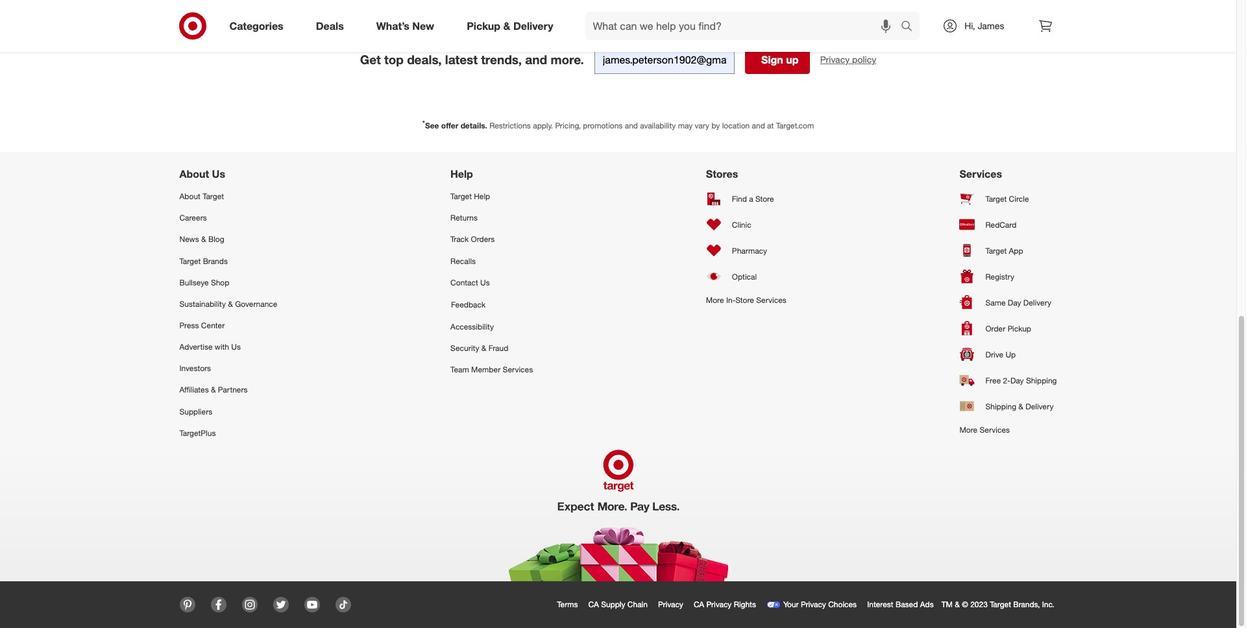 Task type: locate. For each thing, give the bounding box(es) containing it.
store right a
[[756, 194, 774, 204]]

new
[[412, 19, 434, 32]]

& up trends,
[[503, 19, 511, 32]]

recalls link
[[451, 250, 533, 272]]

& for sustainability
[[228, 299, 233, 309]]

1 horizontal spatial ca
[[694, 600, 704, 609]]

affiliates & partners link
[[179, 379, 277, 401]]

delivery up trends,
[[513, 19, 553, 32]]

ca privacy rights link
[[691, 597, 764, 613]]

1 horizontal spatial us
[[231, 342, 241, 352]]

1 vertical spatial help
[[474, 192, 490, 201]]

apply.
[[533, 121, 553, 130]]

target for target help
[[451, 192, 472, 201]]

affiliates
[[179, 385, 209, 395]]

trends,
[[481, 52, 522, 67]]

1 horizontal spatial help
[[474, 192, 490, 201]]

james
[[978, 20, 1005, 31]]

drive
[[986, 350, 1004, 359]]

about up about target
[[179, 168, 209, 181]]

target left circle
[[986, 194, 1007, 204]]

target left app
[[986, 246, 1007, 255]]

bullseye
[[179, 278, 209, 287]]

up
[[786, 53, 799, 66]]

& for affiliates
[[211, 385, 216, 395]]

brands,
[[1014, 600, 1040, 609]]

0 horizontal spatial more
[[706, 295, 724, 305]]

0 vertical spatial pickup
[[467, 19, 501, 32]]

same day delivery link
[[960, 290, 1057, 316]]

team
[[451, 365, 469, 375]]

1 vertical spatial about
[[179, 192, 201, 201]]

search
[[895, 21, 927, 33]]

help up target help
[[451, 168, 473, 181]]

feedback button
[[451, 293, 533, 316]]

more left in-
[[706, 295, 724, 305]]

1 horizontal spatial store
[[756, 194, 774, 204]]

categories link
[[218, 12, 300, 40]]

at
[[767, 121, 774, 130]]

fraud
[[489, 343, 509, 353]]

restrictions
[[490, 121, 531, 130]]

0 horizontal spatial us
[[212, 168, 225, 181]]

1 vertical spatial shipping
[[986, 402, 1017, 411]]

store down 'optical' link
[[736, 295, 754, 305]]

services down the shipping & delivery link
[[980, 425, 1010, 435]]

team member services link
[[451, 359, 533, 381]]

chain
[[628, 600, 648, 609]]

ads
[[920, 600, 934, 609]]

1 vertical spatial us
[[480, 278, 490, 287]]

day right free
[[1011, 376, 1024, 385]]

shipping
[[1026, 376, 1057, 385], [986, 402, 1017, 411]]

us right with at bottom left
[[231, 342, 241, 352]]

us up about target link
[[212, 168, 225, 181]]

1 horizontal spatial pickup
[[1008, 324, 1032, 333]]

us inside contact us link
[[480, 278, 490, 287]]

more down the shipping & delivery link
[[960, 425, 978, 435]]

help inside target help link
[[474, 192, 490, 201]]

about us
[[179, 168, 225, 181]]

1 vertical spatial pickup
[[1008, 324, 1032, 333]]

store inside find a store link
[[756, 194, 774, 204]]

1 vertical spatial more
[[960, 425, 978, 435]]

0 vertical spatial store
[[756, 194, 774, 204]]

with
[[215, 342, 229, 352]]

& left 'blog'
[[201, 235, 206, 244]]

and left more.
[[525, 52, 547, 67]]

2 ca from the left
[[694, 600, 704, 609]]

security & fraud
[[451, 343, 509, 353]]

ca supply chain
[[589, 600, 648, 609]]

& right 'affiliates'
[[211, 385, 216, 395]]

press center
[[179, 321, 225, 330]]

suppliers
[[179, 407, 212, 416]]

news & blog
[[179, 235, 224, 244]]

sign up button
[[745, 45, 810, 74]]

target up returns
[[451, 192, 472, 201]]

up
[[1006, 350, 1016, 359]]

interest based ads link
[[865, 597, 942, 613]]

target down news at the left
[[179, 256, 201, 266]]

free 2-day shipping link
[[960, 367, 1057, 393]]

shipping up shipping & delivery
[[1026, 376, 1057, 385]]

help up returns 'link'
[[474, 192, 490, 201]]

0 vertical spatial shipping
[[1026, 376, 1057, 385]]

pickup up the get top deals, latest trends, and more.
[[467, 19, 501, 32]]

0 vertical spatial day
[[1008, 298, 1021, 307]]

0 horizontal spatial shipping
[[986, 402, 1017, 411]]

sign up
[[762, 53, 799, 66]]

careers
[[179, 213, 207, 223]]

what's
[[376, 19, 410, 32]]

target circle
[[986, 194, 1029, 204]]

store
[[756, 194, 774, 204], [736, 295, 754, 305]]

and left availability
[[625, 121, 638, 130]]

team member services
[[451, 365, 533, 375]]

privacy link
[[656, 597, 691, 613]]

services down fraud
[[503, 365, 533, 375]]

choices
[[828, 600, 857, 609]]

delivery up order pickup
[[1024, 298, 1052, 307]]

0 vertical spatial us
[[212, 168, 225, 181]]

ca
[[589, 600, 599, 609], [694, 600, 704, 609]]

advertise with us link
[[179, 336, 277, 358]]

details.
[[461, 121, 487, 130]]

interest
[[867, 600, 894, 609]]

0 vertical spatial about
[[179, 168, 209, 181]]

pickup & delivery link
[[456, 12, 570, 40]]

1 vertical spatial day
[[1011, 376, 1024, 385]]

ca right privacy link
[[694, 600, 704, 609]]

accessibility
[[451, 322, 494, 332]]

shipping inside 'link'
[[1026, 376, 1057, 385]]

1 horizontal spatial shipping
[[1026, 376, 1057, 385]]

& down free 2-day shipping
[[1019, 402, 1024, 411]]

us
[[212, 168, 225, 181], [480, 278, 490, 287], [231, 342, 241, 352]]

1 ca from the left
[[589, 600, 599, 609]]

pickup
[[467, 19, 501, 32], [1008, 324, 1032, 333]]

sustainability & governance
[[179, 299, 277, 309]]

services down 'optical' link
[[756, 295, 787, 305]]

1 vertical spatial store
[[736, 295, 754, 305]]

more for more services
[[960, 425, 978, 435]]

ca left supply
[[589, 600, 599, 609]]

2 horizontal spatial us
[[480, 278, 490, 287]]

0 vertical spatial more
[[706, 295, 724, 305]]

tm & © 2023 target brands, inc.
[[942, 600, 1055, 609]]

pickup right the order
[[1008, 324, 1032, 333]]

target for target circle
[[986, 194, 1007, 204]]

0 horizontal spatial ca
[[589, 600, 599, 609]]

0 vertical spatial help
[[451, 168, 473, 181]]

feedback
[[451, 300, 486, 310]]

& down bullseye shop link
[[228, 299, 233, 309]]

more
[[706, 295, 724, 305], [960, 425, 978, 435]]

target brands link
[[179, 250, 277, 272]]

target for target app
[[986, 246, 1007, 255]]

app
[[1009, 246, 1024, 255]]

& left ©
[[955, 600, 960, 609]]

0 vertical spatial delivery
[[513, 19, 553, 32]]

find a store link
[[706, 186, 787, 212]]

day right the same
[[1008, 298, 1021, 307]]

find a store
[[732, 194, 774, 204]]

delivery for pickup & delivery
[[513, 19, 553, 32]]

optical
[[732, 272, 757, 281]]

target
[[203, 192, 224, 201], [451, 192, 472, 201], [986, 194, 1007, 204], [986, 246, 1007, 255], [179, 256, 201, 266], [990, 600, 1011, 609]]

your privacy choices link
[[764, 597, 865, 613]]

redcard
[[986, 220, 1017, 229]]

delivery for same day delivery
[[1024, 298, 1052, 307]]

shipping up more services link
[[986, 402, 1017, 411]]

more for more in-store services
[[706, 295, 724, 305]]

interest based ads
[[867, 600, 934, 609]]

1 about from the top
[[179, 168, 209, 181]]

promotions
[[583, 121, 623, 130]]

target brands
[[179, 256, 228, 266]]

2 vertical spatial delivery
[[1026, 402, 1054, 411]]

shipping & delivery link
[[960, 393, 1057, 419]]

member
[[471, 365, 501, 375]]

about
[[179, 168, 209, 181], [179, 192, 201, 201]]

1 horizontal spatial more
[[960, 425, 978, 435]]

supply
[[601, 600, 625, 609]]

& left fraud
[[482, 343, 486, 353]]

None text field
[[595, 45, 735, 74]]

delivery down free 2-day shipping
[[1026, 402, 1054, 411]]

2 vertical spatial us
[[231, 342, 241, 352]]

0 horizontal spatial store
[[736, 295, 754, 305]]

and left at
[[752, 121, 765, 130]]

about up careers
[[179, 192, 201, 201]]

more in-store services link
[[706, 290, 787, 311]]

store inside 'more in-store services' link
[[736, 295, 754, 305]]

©
[[962, 600, 968, 609]]

2 about from the top
[[179, 192, 201, 201]]

us inside advertise with us link
[[231, 342, 241, 352]]

privacy
[[820, 54, 850, 65], [658, 600, 684, 609], [707, 600, 732, 609], [801, 600, 826, 609]]

1 vertical spatial delivery
[[1024, 298, 1052, 307]]

0 horizontal spatial and
[[525, 52, 547, 67]]

us right 'contact' at the left top
[[480, 278, 490, 287]]



Task type: describe. For each thing, give the bounding box(es) containing it.
target.com
[[776, 121, 814, 130]]

governance
[[235, 299, 277, 309]]

targetplus
[[179, 428, 216, 438]]

a
[[749, 194, 754, 204]]

& for pickup
[[503, 19, 511, 32]]

privacy right chain
[[658, 600, 684, 609]]

deals,
[[407, 52, 442, 67]]

track orders
[[451, 235, 495, 244]]

order
[[986, 324, 1006, 333]]

offer
[[441, 121, 459, 130]]

1 horizontal spatial and
[[625, 121, 638, 130]]

2 horizontal spatial and
[[752, 121, 765, 130]]

press
[[179, 321, 199, 330]]

affiliates & partners
[[179, 385, 248, 395]]

drive up link
[[960, 342, 1057, 367]]

privacy left policy
[[820, 54, 850, 65]]

privacy left rights
[[707, 600, 732, 609]]

& for tm
[[955, 600, 960, 609]]

target right 2023
[[990, 600, 1011, 609]]

pickup & delivery
[[467, 19, 553, 32]]

tm
[[942, 600, 953, 609]]

targetplus link
[[179, 422, 277, 444]]

& for shipping
[[1019, 402, 1024, 411]]

about for about target
[[179, 192, 201, 201]]

more services
[[960, 425, 1010, 435]]

what's new
[[376, 19, 434, 32]]

0 horizontal spatial help
[[451, 168, 473, 181]]

ca for ca supply chain
[[589, 600, 599, 609]]

blog
[[208, 235, 224, 244]]

free
[[986, 376, 1001, 385]]

center
[[201, 321, 225, 330]]

same day delivery
[[986, 298, 1052, 307]]

investors link
[[179, 358, 277, 379]]

policy
[[852, 54, 877, 65]]

What can we help you find? suggestions appear below search field
[[585, 12, 904, 40]]

pricing,
[[555, 121, 581, 130]]

rights
[[734, 600, 756, 609]]

get
[[360, 52, 381, 67]]

0 horizontal spatial pickup
[[467, 19, 501, 32]]

advertise with us
[[179, 342, 241, 352]]

see
[[425, 121, 439, 130]]

track
[[451, 235, 469, 244]]

delivery for shipping & delivery
[[1026, 402, 1054, 411]]

target: expect more. pay less. image
[[436, 444, 801, 582]]

store for in-
[[736, 295, 754, 305]]

*
[[423, 119, 425, 127]]

pickup inside "link"
[[1008, 324, 1032, 333]]

suppliers link
[[179, 401, 277, 422]]

press center link
[[179, 315, 277, 336]]

privacy right your
[[801, 600, 826, 609]]

store for a
[[756, 194, 774, 204]]

shop
[[211, 278, 229, 287]]

more.
[[551, 52, 584, 67]]

deals link
[[305, 12, 360, 40]]

contact us link
[[451, 272, 533, 293]]

contact us
[[451, 278, 490, 287]]

us for about us
[[212, 168, 225, 181]]

* see offer details. restrictions apply. pricing, promotions and availability may vary by location and at target.com
[[423, 119, 814, 130]]

target app link
[[960, 238, 1057, 264]]

careers link
[[179, 207, 277, 229]]

inc.
[[1042, 600, 1055, 609]]

us for contact us
[[480, 278, 490, 287]]

target circle link
[[960, 186, 1057, 212]]

2023
[[971, 600, 988, 609]]

sustainability & governance link
[[179, 293, 277, 315]]

stores
[[706, 168, 738, 181]]

contact
[[451, 278, 478, 287]]

your
[[784, 600, 799, 609]]

target help link
[[451, 186, 533, 207]]

search button
[[895, 12, 927, 43]]

target down "about us"
[[203, 192, 224, 201]]

drive up
[[986, 350, 1016, 359]]

location
[[722, 121, 750, 130]]

free 2-day shipping
[[986, 376, 1057, 385]]

ca privacy rights
[[694, 600, 756, 609]]

news
[[179, 235, 199, 244]]

sign
[[762, 53, 783, 66]]

& for security
[[482, 343, 486, 353]]

sustainability
[[179, 299, 226, 309]]

vary
[[695, 121, 710, 130]]

ca for ca privacy rights
[[694, 600, 704, 609]]

clinic link
[[706, 212, 787, 238]]

top
[[384, 52, 404, 67]]

more services link
[[960, 419, 1057, 441]]

optical link
[[706, 264, 787, 290]]

order pickup link
[[960, 316, 1057, 342]]

find
[[732, 194, 747, 204]]

bullseye shop link
[[179, 272, 277, 293]]

security
[[451, 343, 479, 353]]

target help
[[451, 192, 490, 201]]

about target link
[[179, 186, 277, 207]]

& for news
[[201, 235, 206, 244]]

track orders link
[[451, 229, 533, 250]]

in-
[[726, 295, 736, 305]]

advertise
[[179, 342, 213, 352]]

pharmacy link
[[706, 238, 787, 264]]

day inside 'link'
[[1011, 376, 1024, 385]]

more in-store services
[[706, 295, 787, 305]]

returns link
[[451, 207, 533, 229]]

about for about us
[[179, 168, 209, 181]]

target for target brands
[[179, 256, 201, 266]]

circle
[[1009, 194, 1029, 204]]

services up target circle
[[960, 168, 1002, 181]]



Task type: vqa. For each thing, say whether or not it's contained in the screenshot.
Everything Crackers - 7oz - Good & Gather™
no



